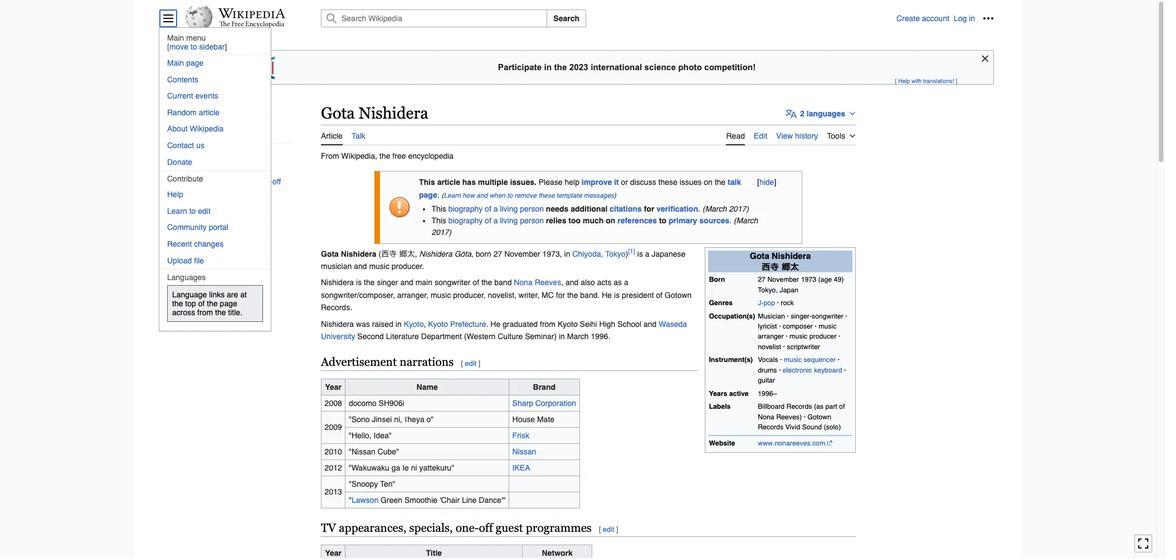 Task type: describe. For each thing, give the bounding box(es) containing it.
search
[[553, 14, 579, 23]]

citations
[[610, 205, 642, 214]]

0 vertical spatial 2017
[[729, 205, 746, 214]]

tv appearances, specials, one-off guest programmes inside 'gota nishidera' element
[[321, 522, 592, 535]]

[ edit ] for tv appearances, specials, one-off guest programmes
[[599, 525, 618, 534]]

contents for contents hide
[[163, 130, 194, 139]]

2 languages
[[800, 109, 845, 118]]

current
[[167, 91, 193, 100]]

the down external links link
[[215, 308, 226, 317]]

talk
[[352, 131, 365, 140]]

random article link
[[159, 105, 271, 120]]

0 vertical spatial narrations
[[215, 162, 249, 171]]

in right seminar)
[[559, 332, 565, 341]]

] for narrations
[[478, 360, 480, 368]]

graduated
[[503, 320, 538, 328]]

are
[[227, 290, 238, 299]]

, up the producer.
[[415, 249, 417, 258]]

nishidera inside gota nishidera 西寺 郷太
[[772, 251, 811, 261]]

tv inside 'gota nishidera' element
[[321, 522, 336, 535]]

the free encyclopedia image
[[219, 21, 284, 28]]

, up department
[[424, 320, 426, 328]]

郷太 inside gota nishidera 西寺 郷太
[[782, 262, 799, 271]]

log in and more options image
[[983, 13, 994, 24]]

it
[[614, 178, 619, 187]]

0 horizontal spatial he
[[490, 320, 500, 328]]

( right the sources at the top right of page
[[734, 216, 736, 225]]

talk page
[[419, 178, 741, 199]]

occupation(s)
[[709, 312, 755, 320]]

these inside . ( learn how and when to remove these template messages )
[[539, 192, 555, 199]]

is inside is a japanese musician and music producer.
[[637, 249, 643, 258]]

0 vertical spatial songwriter
[[435, 278, 471, 287]]

year for title
[[325, 549, 342, 558]]

gotown records vivid sound (solo)
[[758, 413, 841, 431]]

1 vertical spatial is
[[356, 278, 362, 287]]

and inside , and also acts as a songwriter/composer, arranger, music producer, novelist, writer, mc for the band. he is president of gotown records.
[[566, 278, 579, 287]]

gota for gota nishidera
[[321, 104, 355, 122]]

years
[[709, 390, 727, 398]]

main menu move to sidebar
[[167, 33, 225, 51]]

"wakuwaku
[[349, 464, 389, 472]]

the right top
[[207, 299, 218, 308]]

move
[[169, 42, 188, 51]]

0 horizontal spatial on
[[606, 216, 615, 225]]

year for name
[[325, 383, 342, 392]]

(solo)
[[824, 424, 841, 431]]

page inside language links are at the top of the page across from the title.
[[220, 299, 237, 308]]

person for needs additional
[[520, 205, 544, 214]]

band.
[[580, 291, 600, 300]]

hide inside hide dropdown button
[[759, 178, 774, 187]]

"
[[349, 496, 352, 505]]

0 vertical spatial ]
[[956, 77, 957, 84]]

a inside is a japanese musician and music producer.
[[645, 249, 650, 258]]

language links are at the top of the page across from the title.
[[172, 290, 247, 317]]

green
[[381, 496, 402, 505]]

this biography of a living person needs additional citations for verification . ( march 2017 )
[[431, 205, 749, 214]]

. left how
[[437, 190, 439, 199]]

main
[[415, 278, 432, 287]]

view history
[[776, 131, 818, 140]]

"sono
[[349, 415, 370, 424]]

www .nonareeves .com
[[758, 439, 825, 447]]

in right participate
[[544, 62, 552, 72]]

( inside . ( learn how and when to remove these template messages )
[[442, 192, 444, 199]]

narrations inside 'gota nishidera' element
[[400, 356, 454, 369]]

upload file
[[167, 256, 204, 265]]

the inside , and also acts as a songwriter/composer, arranger, music producer, novelist, writer, mc for the band. he is president of gotown records.
[[567, 291, 578, 300]]

ni
[[411, 464, 417, 472]]

drums
[[758, 367, 777, 374]]

gotown inside gotown records vivid sound (solo)
[[808, 413, 831, 421]]

ikea
[[512, 464, 530, 472]]

. up the primary sources 'link' at right
[[698, 205, 700, 214]]

was
[[356, 320, 370, 328]]

music for music producer novelist
[[790, 333, 808, 341]]

guest inside tv appearances, specials, one-off guest programmes
[[163, 186, 182, 195]]

rock
[[781, 299, 794, 307]]

encyclopedia
[[408, 151, 454, 160]]

march inside "march 2017"
[[736, 216, 758, 225]]

upload
[[167, 256, 192, 265]]

0 horizontal spatial hide
[[198, 130, 213, 139]]

move to sidebar button
[[167, 42, 227, 51]]

0 horizontal spatial one-
[[257, 177, 272, 186]]

from inside language links are at the top of the page across from the title.
[[197, 308, 213, 317]]

gota nishidera ( 西寺 郷太 , nishidera gōta , born 27 november 1973, in chiyoda, tokyo ) [1]
[[321, 247, 635, 258]]

november inside gota nishidera ( 西寺 郷太 , nishidera gōta , born 27 november 1973, in chiyoda, tokyo ) [1]
[[504, 249, 540, 258]]

in up literature
[[396, 320, 402, 328]]

primary
[[669, 216, 697, 225]]

this article has multiple issues. please help improve it or discuss these issues on the
[[419, 178, 728, 187]]

biography of a living person link for relies
[[448, 216, 544, 225]]

serials
[[163, 264, 187, 273]]

one- inside 'gota nishidera' element
[[456, 522, 479, 535]]

西寺 inside gota nishidera ( 西寺 郷太 , nishidera gōta , born 27 november 1973, in chiyoda, tokyo ) [1]
[[381, 250, 397, 258]]

, and also acts as a songwriter/composer, arranger, music producer, novelist, writer, mc for the band. he is president of gotown records.
[[321, 278, 692, 312]]

specials, inside tv appearances, specials, one-off guest programmes
[[224, 177, 255, 186]]

genres
[[709, 299, 733, 307]]

instrument(s)
[[709, 356, 753, 364]]

references
[[618, 216, 657, 225]]

singer-
[[791, 312, 812, 320]]

biography for this biography of a living person relies too much on references to primary sources .
[[448, 216, 483, 225]]

edit link for tv appearances, specials, one-off guest programmes
[[603, 525, 614, 534]]

contact us
[[167, 141, 204, 150]]

of inside language links are at the top of the page across from the title.
[[198, 299, 205, 308]]

the left the "2023"
[[554, 62, 567, 72]]

this for this biography of a living person relies too much on references to primary sources .
[[431, 216, 446, 225]]

0 vertical spatial these
[[658, 178, 677, 187]]

, left born
[[471, 249, 474, 258]]

to inside main menu move to sidebar
[[191, 42, 197, 51]]

books
[[163, 233, 184, 242]]

(top)
[[163, 146, 182, 155]]

sharp corporation
[[512, 399, 576, 408]]

郷太 inside gota nishidera ( 西寺 郷太 , nishidera gōta , born 27 november 1973, in chiyoda, tokyo ) [1]
[[399, 250, 415, 258]]

0 horizontal spatial appearances,
[[175, 177, 222, 186]]

main page link
[[159, 55, 271, 71]]

programmes inside 'gota nishidera' element
[[526, 522, 592, 535]]

to up radio appearances
[[189, 207, 196, 215]]

ga
[[392, 464, 400, 472]]

0 horizontal spatial advertisement
[[163, 162, 213, 171]]

november inside 27 november 1973 (age 49) tokyo, japan
[[767, 276, 799, 284]]

) inside . ( learn how and when to remove these template messages )
[[614, 192, 616, 199]]

in inside gota nishidera ( 西寺 郷太 , nishidera gōta , born 27 november 1973, in chiyoda, tokyo ) [1]
[[564, 249, 570, 258]]

wikipedia,
[[341, 151, 377, 160]]

0 vertical spatial march
[[705, 205, 727, 214]]

learn inside . ( learn how and when to remove these template messages )
[[444, 192, 461, 199]]

to down verification
[[659, 216, 667, 225]]

nishidera is the singer and main songwriter of the band nona reeves
[[321, 278, 561, 287]]

seihi
[[580, 320, 597, 328]]

current events
[[167, 91, 218, 100]]

recent changes link
[[159, 236, 271, 252]]

3 kyoto from the left
[[558, 320, 578, 328]]

log in link
[[954, 14, 975, 23]]

sequencer
[[804, 356, 836, 364]]

, inside , and also acts as a songwriter/composer, arranger, music producer, novelist, writer, mc for the band. he is president of gotown records.
[[561, 278, 563, 287]]

[1] link
[[628, 247, 635, 255]]

menu image
[[163, 13, 174, 24]]

mc
[[542, 291, 554, 300]]

the up "songwriter/composer,"
[[364, 278, 375, 287]]

"nissan
[[349, 447, 375, 456]]

radio appearances link
[[163, 214, 293, 230]]

portal
[[209, 223, 228, 232]]

27 inside gota nishidera ( 西寺 郷太 , nishidera gōta , born 27 november 1973, in chiyoda, tokyo ) [1]
[[494, 249, 502, 258]]

music for music arranger
[[819, 323, 837, 330]]

billboard records (as part of nona reeves)
[[758, 403, 845, 421]]

links for language
[[209, 290, 225, 299]]

improve
[[582, 178, 612, 187]]

( inside gota nishidera ( 西寺 郷太 , nishidera gōta , born 27 november 1973, in chiyoda, tokyo ) [1]
[[379, 249, 381, 258]]

songwriter/composer,
[[321, 291, 395, 300]]

wikipedia image
[[218, 8, 285, 18]]

donate
[[167, 157, 192, 166]]

and for singer
[[400, 278, 413, 287]]

yattekuru"
[[419, 464, 454, 472]]

log
[[954, 14, 967, 23]]

nishidera up musician at top
[[341, 249, 376, 258]]

. down "talk"
[[729, 216, 732, 225]]

jinsei
[[372, 415, 392, 424]]

gota for gota nishidera ( 西寺 郷太 , nishidera gōta , born 27 november 1973, in chiyoda, tokyo ) [1]
[[321, 249, 339, 258]]

contents link
[[159, 72, 271, 87]]

nishidera up university at left
[[321, 320, 354, 328]]

radio
[[163, 218, 183, 226]]

0 horizontal spatial nona
[[514, 278, 533, 287]]

nona inside billboard records (as part of nona reeves)
[[758, 413, 774, 421]]

main for main menu move to sidebar
[[167, 33, 184, 42]]

living for relies
[[500, 216, 518, 225]]

2010
[[325, 447, 342, 456]]

music sequencer drums
[[758, 356, 836, 374]]

person for relies too much on
[[520, 216, 544, 225]]

name
[[417, 383, 438, 392]]

0 vertical spatial tv appearances, specials, one-off guest programmes
[[163, 177, 281, 195]]

Search search field
[[308, 9, 896, 27]]

music inside , and also acts as a songwriter/composer, arranger, music producer, novelist, writer, mc for the band. he is president of gotown records.
[[431, 291, 451, 300]]

citations link
[[610, 205, 642, 214]]

music arranger
[[758, 323, 837, 341]]

to inside . ( learn how and when to remove these template messages )
[[507, 192, 513, 199]]

" lawson green smoothie 'chair line dance'"
[[349, 496, 506, 505]]

gota nishidera 西寺 郷太
[[750, 251, 811, 271]]

main page
[[167, 59, 204, 67]]

contents for contents
[[167, 75, 198, 84]]

cube"
[[378, 447, 399, 456]]

ikea link
[[512, 464, 530, 472]]

community portal
[[167, 223, 228, 232]]

ten"
[[380, 480, 395, 489]]

edit for advertisement narrations
[[465, 360, 476, 368]]

(age 49)
[[818, 276, 844, 284]]

gota for gota nishidera 西寺 郷太
[[750, 251, 769, 261]]

2012
[[325, 464, 342, 472]]



Task type: locate. For each thing, give the bounding box(es) containing it.
he inside , and also acts as a songwriter/composer, arranger, music producer, novelist, writer, mc for the band. he is president of gotown records.
[[602, 291, 612, 300]]

0 horizontal spatial article
[[199, 108, 220, 117]]

0 vertical spatial main
[[167, 33, 184, 42]]

1 vertical spatial page
[[419, 190, 437, 199]]

0 horizontal spatial page
[[186, 59, 204, 67]]

contact
[[167, 141, 194, 150]]

page down encyclopedia
[[419, 190, 437, 199]]

gotown up waseda
[[665, 291, 692, 300]]

on right much
[[606, 216, 615, 225]]

1 vertical spatial 郷太
[[782, 262, 799, 271]]

march right the sources at the top right of page
[[736, 216, 758, 225]]

1 horizontal spatial kyoto
[[428, 320, 448, 328]]

2 biography of a living person link from the top
[[448, 216, 544, 225]]

for right mc
[[556, 291, 565, 300]]

hide image
[[978, 52, 992, 65]]

primary sources link
[[669, 216, 729, 225]]

advertisement narrations down 'us'
[[163, 162, 249, 171]]

contents up 'contact' at the left top of page
[[163, 130, 194, 139]]

2 person from the top
[[520, 216, 544, 225]]

0 vertical spatial advertisement
[[163, 162, 213, 171]]

2 vertical spatial this
[[431, 216, 446, 225]]

year
[[325, 383, 342, 392], [325, 549, 342, 558]]

japan
[[780, 286, 798, 294]]

read
[[726, 131, 745, 140]]

1 horizontal spatial gotown
[[808, 413, 831, 421]]

singer-songwriter lyricist
[[758, 312, 843, 330]]

1 vertical spatial contents
[[163, 130, 194, 139]]

specials, up the title
[[409, 522, 453, 535]]

0 vertical spatial learn
[[444, 192, 461, 199]]

1 vertical spatial november
[[767, 276, 799, 284]]

advertisement up the contribute at top left
[[163, 162, 213, 171]]

music up producer
[[819, 323, 837, 330]]

is a japanese musician and music producer.
[[321, 249, 686, 271]]

external links
[[163, 296, 209, 304]]

tv
[[163, 177, 173, 186], [321, 522, 336, 535]]

president
[[622, 291, 654, 300]]

2 horizontal spatial page
[[419, 190, 437, 199]]

tv inside tv appearances, specials, one-off guest programmes
[[163, 177, 173, 186]]

advertisement inside 'gota nishidera' element
[[321, 356, 397, 369]]

nona down billboard
[[758, 413, 774, 421]]

"hello, idea"
[[349, 431, 392, 440]]

( left how
[[442, 192, 444, 199]]

photo
[[678, 62, 702, 72]]

2017 up gota nishidera ( 西寺 郷太 , nishidera gōta , born 27 november 1973, in chiyoda, tokyo ) [1]
[[431, 228, 449, 237]]

0 vertical spatial programmes
[[184, 186, 228, 195]]

march
[[705, 205, 727, 214], [736, 216, 758, 225], [567, 332, 589, 341]]

1 horizontal spatial on
[[704, 178, 713, 187]]

2 horizontal spatial [
[[895, 77, 897, 84]]

1 horizontal spatial one-
[[456, 522, 479, 535]]

1 vertical spatial one-
[[456, 522, 479, 535]]

one- down line
[[456, 522, 479, 535]]

and up arranger, at the bottom left
[[400, 278, 413, 287]]

0 vertical spatial biography
[[448, 205, 483, 214]]

nishidera left gōta
[[419, 249, 452, 258]]

1 living from the top
[[500, 205, 518, 214]]

1 horizontal spatial is
[[614, 291, 620, 300]]

labels
[[709, 403, 731, 411]]

songwriter inside singer-songwriter lyricist
[[812, 312, 843, 320]]

department
[[421, 332, 462, 341]]

off down the advertisement narrations link at the top of the page
[[272, 177, 281, 186]]

[ edit ]
[[461, 360, 480, 368], [599, 525, 618, 534]]

high
[[599, 320, 615, 328]]

from
[[197, 308, 213, 317], [540, 320, 556, 328]]

2 vertical spatial march
[[567, 332, 589, 341]]

one- down the advertisement narrations link at the top of the page
[[257, 177, 272, 186]]

2 horizontal spatial ]
[[956, 77, 957, 84]]

page inside talk page
[[419, 190, 437, 199]]

guest inside 'gota nishidera' element
[[496, 522, 523, 535]]

1 vertical spatial living
[[500, 216, 518, 225]]

novelist,
[[488, 291, 517, 300]]

advertisement narrations inside 'gota nishidera' element
[[321, 356, 454, 369]]

biography for this biography of a living person needs additional citations for verification . ( march 2017 )
[[448, 205, 483, 214]]

appearances, down lawson
[[339, 522, 406, 535]]

kyoto up department
[[428, 320, 448, 328]]

2 kyoto from the left
[[428, 320, 448, 328]]

2 main from the top
[[167, 59, 184, 67]]

(as
[[814, 403, 824, 411]]

0 vertical spatial [ edit ]
[[461, 360, 480, 368]]

1 horizontal spatial off
[[479, 522, 493, 535]]

hide up 'us'
[[198, 130, 213, 139]]

he up second literature department (western culture seminar) in march 1996.
[[490, 320, 500, 328]]

1 main from the top
[[167, 33, 184, 42]]

1 vertical spatial biography
[[448, 216, 483, 225]]

2 vertical spatial page
[[220, 299, 237, 308]]

1 vertical spatial guest
[[496, 522, 523, 535]]

current events link
[[159, 88, 271, 104]]

page for talk page
[[419, 190, 437, 199]]

records up reeves)
[[787, 403, 812, 411]]

[ help with translations! ] link
[[895, 77, 957, 84]]

[ for narrations
[[461, 360, 463, 368]]

1973
[[801, 276, 816, 284]]

1 vertical spatial ]
[[478, 360, 480, 368]]

2 vertical spatial is
[[614, 291, 620, 300]]

article down events
[[199, 108, 220, 117]]

27 november 1973 (age 49) tokyo, japan
[[758, 276, 844, 294]]

0 horizontal spatial gotown
[[665, 291, 692, 300]]

hide right "talk"
[[759, 178, 774, 187]]

about wikipedia
[[167, 124, 224, 133]]

a inside , and also acts as a songwriter/composer, arranger, music producer, novelist, writer, mc for the band. he is president of gotown records.
[[624, 278, 628, 287]]

guest up "regular"
[[163, 186, 182, 195]]

programmes inside tv appearances, specials, one-off guest programmes
[[184, 186, 228, 195]]

producer.
[[392, 262, 424, 271]]

1 vertical spatial person
[[520, 216, 544, 225]]

and for musician
[[354, 262, 367, 271]]

lawson
[[352, 496, 378, 505]]

regular programmes link
[[163, 199, 293, 214]]

edit link for advertisement narrations
[[465, 360, 476, 368]]

1 biography of a living person link from the top
[[448, 205, 544, 214]]

language
[[172, 290, 207, 299]]

1 vertical spatial main
[[167, 59, 184, 67]]

0 vertical spatial this
[[419, 178, 435, 187]]

appearances, inside 'gota nishidera' element
[[339, 522, 406, 535]]

nona reeves link
[[514, 278, 561, 287]]

0 vertical spatial he
[[602, 291, 612, 300]]

narrations up name
[[400, 356, 454, 369]]

1 vertical spatial on
[[606, 216, 615, 225]]

0 horizontal spatial songwriter
[[435, 278, 471, 287]]

march up the sources at the top right of page
[[705, 205, 727, 214]]

banner logo image
[[178, 57, 275, 79]]

participate in the 2023 international science photo competition! link
[[163, 51, 994, 84]]

'chair
[[440, 496, 460, 505]]

0 horizontal spatial tv appearances, specials, one-off guest programmes
[[163, 177, 281, 195]]

verification
[[657, 205, 698, 214]]

the left "talk"
[[715, 178, 726, 187]]

electronic keyboard link
[[783, 367, 842, 374]]

advertisement
[[163, 162, 213, 171], [321, 356, 397, 369]]

0 vertical spatial person
[[520, 205, 544, 214]]

contents inside contents link
[[167, 75, 198, 84]]

0 vertical spatial 西寺
[[381, 250, 397, 258]]

1 vertical spatial records
[[758, 424, 784, 431]]

from up seminar)
[[540, 320, 556, 328]]

2023
[[569, 62, 588, 72]]

page down move to sidebar button
[[186, 59, 204, 67]]

]
[[956, 77, 957, 84], [478, 360, 480, 368], [616, 525, 618, 534]]

of inside , and also acts as a songwriter/composer, arranger, music producer, novelist, writer, mc for the band. he is president of gotown records.
[[656, 291, 663, 300]]

0 horizontal spatial from
[[197, 308, 213, 317]]

of
[[485, 205, 491, 214], [485, 216, 491, 225], [473, 278, 479, 287], [656, 291, 663, 300], [198, 299, 205, 308], [839, 403, 845, 411]]

programmes
[[184, 186, 228, 195], [192, 202, 236, 211], [526, 522, 592, 535]]

0 vertical spatial november
[[504, 249, 540, 258]]

1 vertical spatial [
[[461, 360, 463, 368]]

serials link
[[163, 261, 293, 277]]

off
[[272, 177, 281, 186], [479, 522, 493, 535]]

learn
[[444, 192, 461, 199], [167, 207, 187, 215]]

waseda university
[[321, 320, 687, 341]]

gota inside gota nishidera ( 西寺 郷太 , nishidera gōta , born 27 november 1973, in chiyoda, tokyo ) [1]
[[321, 249, 339, 258]]

1 horizontal spatial he
[[602, 291, 612, 300]]

living for needs
[[500, 205, 518, 214]]

gota inside gota nishidera 西寺 郷太
[[750, 251, 769, 261]]

2009
[[325, 423, 342, 432]]

0 horizontal spatial records
[[758, 424, 784, 431]]

and right musician at top
[[354, 262, 367, 271]]

seminar)
[[525, 332, 557, 341]]

from inside 'gota nishidera' element
[[540, 320, 556, 328]]

songwriter up producer
[[812, 312, 843, 320]]

records
[[787, 403, 812, 411], [758, 424, 784, 431]]

music down 'nishidera is the singer and main songwriter of the band nona reeves'
[[431, 291, 451, 300]]

person left the relies
[[520, 216, 544, 225]]

0 vertical spatial 27
[[494, 249, 502, 258]]

1 kyoto from the left
[[404, 320, 424, 328]]

gota up musician at top
[[321, 249, 339, 258]]

nona up writer, on the bottom left of the page
[[514, 278, 533, 287]]

main down move
[[167, 59, 184, 67]]

tv down the donate
[[163, 177, 173, 186]]

0 vertical spatial edit
[[198, 207, 211, 215]]

composer
[[783, 323, 813, 330]]

2 vertical spatial [
[[599, 525, 601, 534]]

edit
[[754, 131, 767, 140]]

0 horizontal spatial [ edit ]
[[461, 360, 480, 368]]

1 year from the top
[[325, 383, 342, 392]]

1 biography from the top
[[448, 205, 483, 214]]

西寺 inside gota nishidera 西寺 郷太
[[762, 262, 779, 271]]

and inside . ( learn how and when to remove these template messages )
[[477, 192, 488, 199]]

dance'"
[[479, 496, 506, 505]]

nishidera down musician at top
[[321, 278, 354, 287]]

appearances
[[185, 218, 230, 226]]

1 horizontal spatial from
[[540, 320, 556, 328]]

Search Wikipedia search field
[[321, 9, 547, 27]]

personal tools navigation
[[896, 9, 997, 27]]

off inside tv appearances, specials, one-off guest programmes
[[272, 177, 281, 186]]

page for main page
[[186, 59, 204, 67]]

and inside is a japanese musician and music producer.
[[354, 262, 367, 271]]

0 vertical spatial living
[[500, 205, 518, 214]]

1 horizontal spatial 27
[[758, 276, 766, 284]]

external
[[163, 296, 191, 304]]

0 vertical spatial contents
[[167, 75, 198, 84]]

to right when
[[507, 192, 513, 199]]

gota nishidera element
[[321, 145, 856, 558]]

article for random
[[199, 108, 220, 117]]

external links link
[[163, 292, 293, 308]]

and left also
[[566, 278, 579, 287]]

specials, inside 'gota nishidera' element
[[409, 522, 453, 535]]

fullscreen image
[[1138, 538, 1149, 550]]

in right log
[[969, 14, 975, 23]]

0 vertical spatial tv
[[163, 177, 173, 186]]

school
[[618, 320, 641, 328]]

1 vertical spatial tv
[[321, 522, 336, 535]]

keyboard
[[814, 367, 842, 374]]

0 horizontal spatial help
[[167, 190, 183, 199]]

records for vivid
[[758, 424, 784, 431]]

writer,
[[519, 291, 539, 300]]

contributions
[[163, 249, 209, 258]]

1 horizontal spatial appearances,
[[339, 522, 406, 535]]

nishidera was raised in kyoto , kyoto prefecture . he graduated from kyoto seihi high school and
[[321, 320, 659, 328]]

1 horizontal spatial 郷太
[[782, 262, 799, 271]]

help
[[898, 77, 910, 84], [167, 190, 183, 199]]

records for (as
[[787, 403, 812, 411]]

music inside music arranger
[[819, 323, 837, 330]]

records inside gotown records vivid sound (solo)
[[758, 424, 784, 431]]

0 horizontal spatial march
[[567, 332, 589, 341]]

view history link
[[776, 125, 818, 144]]

advertisement narrations down literature
[[321, 356, 454, 369]]

learn left how
[[444, 192, 461, 199]]

appearances,
[[175, 177, 222, 186], [339, 522, 406, 535]]

music inside music sequencer drums
[[784, 356, 802, 364]]

november left 1973,
[[504, 249, 540, 258]]

1 vertical spatial march
[[736, 216, 758, 225]]

1 horizontal spatial learn
[[444, 192, 461, 199]]

27 up tokyo,
[[758, 276, 766, 284]]

march down seihi
[[567, 332, 589, 341]]

living
[[500, 205, 518, 214], [500, 216, 518, 225]]

this for this biography of a living person needs additional citations for verification . ( march 2017 )
[[431, 205, 446, 214]]

learn inside learn to edit link
[[167, 207, 187, 215]]

and right how
[[477, 192, 488, 199]]

the left free
[[379, 151, 390, 160]]

pop
[[764, 299, 775, 307]]

1 person from the top
[[520, 205, 544, 214]]

appearances, up "help" link at the left of page
[[175, 177, 222, 186]]

of inside billboard records (as part of nona reeves)
[[839, 403, 845, 411]]

reeves)
[[776, 413, 802, 421]]

gōta
[[454, 249, 471, 258]]

and right school
[[644, 320, 657, 328]]

music inside is a japanese musician and music producer.
[[369, 262, 389, 271]]

links left are
[[209, 290, 225, 299]]

0 vertical spatial one-
[[257, 177, 272, 186]]

for inside , and also acts as a songwriter/composer, arranger, music producer, novelist, writer, mc for the band. he is president of gotown records.
[[556, 291, 565, 300]]

links inside external links link
[[193, 296, 209, 304]]

language progressive image
[[786, 108, 797, 119]]

docomo sh906i
[[349, 399, 404, 408]]

music sequencer link
[[784, 356, 836, 364]]

0 vertical spatial advertisement narrations
[[163, 162, 249, 171]]

links for external
[[193, 296, 209, 304]]

2 vertical spatial edit
[[603, 525, 614, 534]]

links up across
[[193, 296, 209, 304]]

0 horizontal spatial tv
[[163, 177, 173, 186]]

view
[[776, 131, 793, 140]]

2 year from the top
[[325, 549, 342, 558]]

2 living from the top
[[500, 216, 518, 225]]

is inside , and also acts as a songwriter/composer, arranger, music producer, novelist, writer, mc for the band. he is president of gotown records.
[[614, 291, 620, 300]]

records.
[[321, 303, 352, 312]]

in inside personal tools navigation
[[969, 14, 975, 23]]

narrations down (top) "link" at the left of the page
[[215, 162, 249, 171]]

0 vertical spatial off
[[272, 177, 281, 186]]

gotown inside , and also acts as a songwriter/composer, arranger, music producer, novelist, writer, mc for the band. he is president of gotown records.
[[665, 291, 692, 300]]

] for appearances,
[[616, 525, 618, 534]]

these down please
[[539, 192, 555, 199]]

songwriter
[[435, 278, 471, 287], [812, 312, 843, 320]]

corporation
[[535, 399, 576, 408]]

1 vertical spatial specials,
[[409, 522, 453, 535]]

gota up article link at the top of page
[[321, 104, 355, 122]]

0 horizontal spatial off
[[272, 177, 281, 186]]

tv appearances, specials, one-off guest programmes down the 'chair
[[321, 522, 592, 535]]

1 vertical spatial article
[[437, 178, 460, 187]]

nishidera up talk link
[[359, 104, 428, 122]]

郷太 up the producer.
[[399, 250, 415, 258]]

1 vertical spatial this
[[431, 205, 446, 214]]

( up the primary sources 'link' at right
[[702, 205, 705, 214]]

1 horizontal spatial tv
[[321, 522, 336, 535]]

1 horizontal spatial page
[[220, 299, 237, 308]]

1973,
[[543, 249, 562, 258]]

main left menu
[[167, 33, 184, 42]]

0 vertical spatial edit link
[[465, 360, 476, 368]]

1 horizontal spatial help
[[898, 77, 910, 84]]

1 horizontal spatial specials,
[[409, 522, 453, 535]]

the left band
[[481, 278, 492, 287]]

1 vertical spatial appearances,
[[339, 522, 406, 535]]

2017 up the sources at the top right of page
[[729, 205, 746, 214]]

songwriter up producer, at the bottom left
[[435, 278, 471, 287]]

1 horizontal spatial nona
[[758, 413, 774, 421]]

article left has
[[437, 178, 460, 187]]

off down dance'"
[[479, 522, 493, 535]]

2 biography from the top
[[448, 216, 483, 225]]

music inside music producer novelist
[[790, 333, 808, 341]]

in right 1973,
[[564, 249, 570, 258]]

programmes up regular programmes
[[184, 186, 228, 195]]

to right move
[[191, 42, 197, 51]]

tv appearances, specials, one-off guest programmes down the advertisement narrations link at the top of the page
[[163, 177, 281, 195]]

0 horizontal spatial is
[[356, 278, 362, 287]]

programmes up appearances
[[192, 202, 236, 211]]

menu
[[186, 33, 206, 42]]

specials, down the advertisement narrations link at the top of the page
[[224, 177, 255, 186]]

1 vertical spatial [ edit ]
[[599, 525, 618, 534]]

off inside 'gota nishidera' element
[[479, 522, 493, 535]]

(top) link
[[163, 143, 301, 158]]

article inside 'gota nishidera' element
[[437, 178, 460, 187]]

sharp
[[512, 399, 533, 408]]

kyoto left seihi
[[558, 320, 578, 328]]

( up singer
[[379, 249, 381, 258]]

2 horizontal spatial is
[[637, 249, 643, 258]]

, left also
[[561, 278, 563, 287]]

and for how
[[477, 192, 488, 199]]

[ for appearances,
[[599, 525, 601, 534]]

issues.
[[510, 178, 537, 187]]

acts
[[597, 278, 611, 287]]

the left band. in the bottom of the page
[[567, 291, 578, 300]]

march 2017
[[431, 216, 758, 237]]

main inside main menu move to sidebar
[[167, 33, 184, 42]]

is down as
[[614, 291, 620, 300]]

1 vertical spatial programmes
[[192, 202, 236, 211]]

1 vertical spatial nona
[[758, 413, 774, 421]]

article for this
[[437, 178, 460, 187]]

27 right born
[[494, 249, 502, 258]]

0 vertical spatial help
[[898, 77, 910, 84]]

) inside gota nishidera ( 西寺 郷太 , nishidera gōta , born 27 november 1973, in chiyoda, tokyo ) [1]
[[626, 249, 628, 258]]

guest down dance'"
[[496, 522, 523, 535]]

1 horizontal spatial these
[[658, 178, 677, 187]]

he down acts
[[602, 291, 612, 300]]

vivid
[[785, 424, 800, 431]]

郷太 up 27 november 1973 (age 49) tokyo, japan
[[782, 262, 799, 271]]

this for this article has multiple issues. please help improve it or discuss these issues on the
[[419, 178, 435, 187]]

27 inside 27 november 1973 (age 49) tokyo, japan
[[758, 276, 766, 284]]

records inside billboard records (as part of nona reeves)
[[787, 403, 812, 411]]

nona
[[514, 278, 533, 287], [758, 413, 774, 421]]

0 horizontal spatial guest
[[163, 186, 182, 195]]

. up second literature department (western culture seminar) in march 1996.
[[486, 320, 488, 328]]

0 horizontal spatial edit
[[198, 207, 211, 215]]

gota up tokyo,
[[750, 251, 769, 261]]

1 horizontal spatial for
[[644, 205, 654, 214]]

gota nishidera main content
[[316, 98, 994, 558]]

0 vertical spatial appearances,
[[175, 177, 222, 186]]

1 vertical spatial gotown
[[808, 413, 831, 421]]

[ edit ] for advertisement narrations
[[461, 360, 480, 368]]

0 horizontal spatial kyoto
[[404, 320, 424, 328]]

edit link
[[754, 125, 767, 144]]

2017 inside "march 2017"
[[431, 228, 449, 237]]

tv appearances, specials, one-off guest programmes link
[[163, 174, 293, 199]]

0 horizontal spatial 西寺
[[381, 250, 397, 258]]

biography of a living person link for needs
[[448, 205, 544, 214]]

for
[[644, 205, 654, 214], [556, 291, 565, 300]]

links inside language links are at the top of the page across from the title.
[[209, 290, 225, 299]]

gota nishidera
[[321, 104, 428, 122]]

main for main page
[[167, 59, 184, 67]]

music for music sequencer drums
[[784, 356, 802, 364]]

edit for tv appearances, specials, one-off guest programmes
[[603, 525, 614, 534]]

he
[[602, 291, 612, 300], [490, 320, 500, 328]]

0 horizontal spatial edit link
[[465, 360, 476, 368]]

"sono jinsei ni, īheya o"
[[349, 415, 434, 424]]

programmes up "network"
[[526, 522, 592, 535]]

from right top
[[197, 308, 213, 317]]

sharp corporation link
[[512, 399, 576, 408]]

the left top
[[172, 299, 183, 308]]

brand
[[533, 383, 556, 392]]

november up japan
[[767, 276, 799, 284]]

1 vertical spatial edit link
[[603, 525, 614, 534]]

title
[[426, 549, 442, 558]]

arranger,
[[397, 291, 428, 300]]



Task type: vqa. For each thing, say whether or not it's contained in the screenshot.


